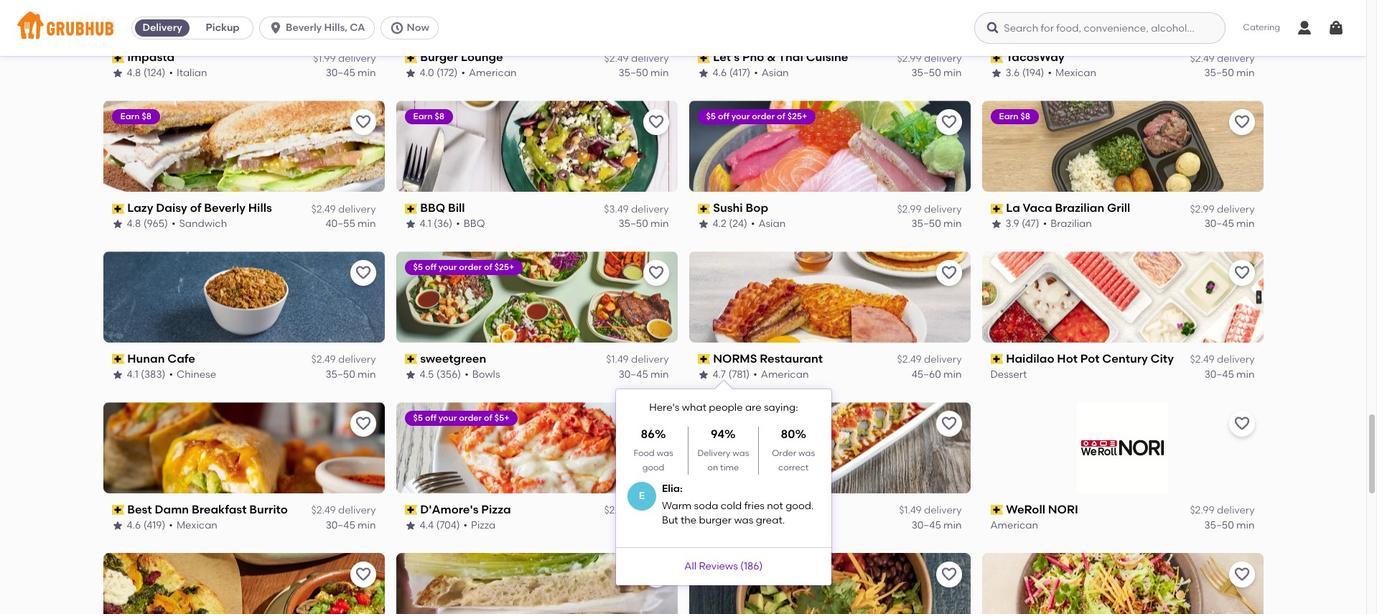 Task type: describe. For each thing, give the bounding box(es) containing it.
$5 off your order of $25+ for sweetgreen
[[413, 262, 514, 272]]

4.7 (781)
[[713, 368, 750, 381]]

35–50 min for weroll nori
[[1205, 519, 1255, 531]]

uncle paulie's deli logo image
[[396, 553, 678, 614]]

delivery for la vaca brazilian grill
[[1217, 203, 1255, 215]]

$2.99 delivery for weroll nori
[[1191, 504, 1255, 517]]

bbq bill logo image
[[396, 101, 678, 192]]

damn
[[155, 503, 189, 516]]

sushi bop logo image
[[689, 101, 971, 192]]

let's
[[713, 51, 740, 64]]

delivery inside 94 delivery was on time
[[698, 448, 731, 458]]

delivery for sweetgreen
[[631, 354, 669, 366]]

• chicken
[[751, 519, 799, 531]]

3.7
[[713, 519, 726, 531]]

• for burger lounge
[[462, 67, 465, 79]]

catering button
[[1234, 12, 1291, 44]]

your for d'amore's pizza
[[439, 413, 457, 423]]

35–50 min for burger lounge
[[619, 67, 669, 79]]

3.6 (194)
[[1006, 67, 1045, 79]]

best damn breakfast burrito
[[127, 503, 288, 516]]

$8 for lazy
[[142, 112, 152, 122]]

your for sushi bop
[[732, 112, 750, 122]]

hot
[[1058, 352, 1078, 366]]

$2.49 for best damn breakfast burrito
[[311, 504, 336, 517]]

(47)
[[1022, 218, 1040, 230]]

star icon image for izakaya tora
[[698, 520, 709, 531]]

star icon image for sweetgreen
[[405, 369, 416, 381]]

$2.49 delivery for tacosway
[[1191, 52, 1255, 64]]

(356)
[[437, 368, 461, 381]]

pickup button
[[193, 17, 253, 40]]

subscription pass image for norms restaurant
[[698, 354, 711, 364]]

hunan cafe logo image
[[103, 251, 385, 343]]

ca
[[350, 22, 365, 34]]

(194)
[[1023, 67, 1045, 79]]

$1.49 for izakaya tora
[[900, 504, 922, 517]]

• pizza
[[464, 519, 496, 531]]

breakfast
[[192, 503, 247, 516]]

• chinese
[[169, 368, 216, 381]]

cuisine
[[806, 51, 849, 64]]

food
[[634, 448, 655, 458]]

$2.99 for sushi bop
[[897, 203, 922, 215]]

century
[[1103, 352, 1148, 366]]

subscription pass image for sushi bop
[[698, 204, 711, 214]]

30–45 for izakaya tora
[[912, 519, 942, 531]]

now button
[[380, 17, 444, 40]]

• mexican for tacosway
[[1048, 67, 1097, 79]]

american for lounge
[[469, 67, 517, 79]]

$3.49
[[604, 203, 629, 215]]

delivery for izakaya tora
[[924, 504, 962, 517]]

off left ( on the bottom right of the page
[[718, 564, 730, 574]]

goop kitchen logo image
[[982, 553, 1264, 614]]

• for hunan cafe
[[169, 368, 173, 381]]

asian for bop
[[759, 218, 786, 230]]

min for norms restaurant
[[944, 368, 962, 381]]

4.1 for bbq bill
[[420, 218, 431, 230]]

$5 off your order of $25+ for sushi bop
[[706, 112, 808, 122]]

sushi
[[713, 201, 743, 215]]

true food kitchen logo image
[[103, 553, 385, 614]]

hunan
[[127, 352, 165, 366]]

subscription pass image for la vaca brazilian grill
[[991, 204, 1004, 214]]

delivery for d'amore's pizza
[[631, 504, 669, 517]]

94 delivery was on time
[[698, 428, 749, 473]]

$1.49 delivery for sweetgreen
[[606, 354, 669, 366]]

$2.49 for burger lounge
[[604, 52, 629, 64]]

• mexican for best damn breakfast burrito
[[169, 519, 218, 531]]

(33)
[[729, 519, 747, 531]]

$1.49 for sweetgreen
[[606, 354, 629, 366]]

city
[[1151, 352, 1174, 366]]

• brazilian
[[1043, 218, 1092, 230]]

thai
[[779, 51, 804, 64]]

weroll nori logo image
[[1077, 402, 1169, 493]]

hunan cafe
[[127, 352, 195, 366]]

e
[[639, 490, 645, 502]]

was for 94
[[733, 448, 749, 458]]

save this restaurant image for goop kitchen logo at the bottom right of the page
[[1234, 566, 1251, 583]]

burrito
[[249, 503, 288, 516]]

fries
[[745, 500, 765, 512]]

• for norms restaurant
[[754, 368, 758, 381]]

1 vertical spatial brazilian
[[1051, 218, 1092, 230]]

hills,
[[324, 22, 348, 34]]

all reviews ( 186 )
[[685, 560, 763, 572]]

great.
[[756, 515, 785, 527]]

30–45 for best damn breakfast burrito
[[326, 519, 355, 531]]

30–45 min for haidilao hot pot century city
[[1205, 368, 1255, 381]]

86
[[641, 428, 655, 441]]

30–45 min for impasta
[[326, 67, 376, 79]]

american for restaurant
[[761, 368, 809, 381]]

asian for pho
[[762, 67, 789, 79]]

40–55 min
[[326, 218, 376, 230]]

35–50 for burger lounge
[[619, 67, 648, 79]]

3.9
[[1006, 218, 1020, 230]]

min for tacosway
[[1237, 67, 1255, 79]]

• for best damn breakfast burrito
[[169, 519, 173, 531]]

(419)
[[143, 519, 165, 531]]

delivery for tacosway
[[1217, 52, 1255, 64]]

lazy daisy of beverly hills
[[127, 201, 272, 215]]

order
[[772, 448, 797, 458]]

30–45 for la vaca brazilian grill
[[1205, 218, 1235, 230]]

1 vertical spatial beverly
[[204, 201, 246, 215]]

$25+ for sweetgreen
[[495, 262, 514, 272]]

saying:
[[764, 402, 798, 414]]

haidilao
[[1006, 352, 1055, 366]]

off for sweetgreen
[[425, 262, 437, 272]]

order right ( on the bottom right of the page
[[752, 564, 775, 574]]

94
[[711, 428, 725, 441]]

4.2 (24)
[[713, 218, 748, 230]]

subscription pass image for bbq bill
[[405, 204, 417, 214]]

&
[[767, 51, 776, 64]]

(124)
[[143, 67, 166, 79]]

pickup
[[206, 22, 240, 34]]

30–45 min for best damn breakfast burrito
[[326, 519, 376, 531]]

35–50 min for sushi bop
[[912, 218, 962, 230]]

30–45 for impasta
[[326, 67, 355, 79]]

min for sweetgreen
[[651, 368, 669, 381]]

your left )
[[732, 564, 750, 574]]

correct
[[779, 463, 809, 473]]

cafe
[[168, 352, 195, 366]]

pizza for d'amore's pizza
[[482, 503, 511, 516]]

$1.99 delivery
[[313, 52, 376, 64]]

$2.49 delivery for haidilao hot pot century city
[[1191, 354, 1255, 366]]

sandwich
[[179, 218, 227, 230]]

are
[[746, 402, 762, 414]]

subscription pass image for d'amore's pizza
[[405, 505, 417, 515]]

star icon image for hunan cafe
[[112, 369, 123, 381]]

30–45 min for la vaca brazilian grill
[[1205, 218, 1255, 230]]

impasta
[[127, 51, 175, 64]]

4.0 (172)
[[420, 67, 458, 79]]

• american for restaurant
[[754, 368, 809, 381]]

186
[[744, 560, 760, 572]]

$8 for bbq
[[435, 112, 445, 122]]

subscription pass image for tacosway
[[991, 53, 1004, 63]]

the
[[681, 515, 697, 527]]

• for sweetgreen
[[465, 368, 469, 381]]

time
[[721, 463, 739, 473]]

4.4
[[420, 519, 434, 531]]

• sandwich
[[172, 218, 227, 230]]

$5+
[[495, 413, 510, 423]]

4.8 (965)
[[127, 218, 168, 230]]

delivery for haidilao hot pot century city
[[1217, 354, 1255, 366]]

delivery for let's pho & thai cuisine
[[924, 52, 962, 64]]

35–50 min for bbq bill
[[619, 218, 669, 230]]

$2.49 for norms restaurant
[[898, 354, 922, 366]]

best damn breakfast burrito logo image
[[103, 402, 385, 493]]

weroll
[[1006, 503, 1046, 516]]

beverly hills, ca
[[286, 22, 365, 34]]

4.7
[[713, 368, 726, 381]]

min for la vaca brazilian grill
[[1237, 218, 1255, 230]]

lazy daisy of beverly hills logo image
[[103, 101, 385, 192]]

$3.49 delivery
[[604, 203, 669, 215]]

chinese
[[177, 368, 216, 381]]

your for sweetgreen
[[439, 262, 457, 272]]

burger lounge
[[420, 51, 503, 64]]

d'amore's pizza logo image
[[396, 402, 678, 493]]

3.7 (33)
[[713, 519, 747, 531]]

sweetgreen
[[420, 352, 486, 366]]

d'amore's
[[420, 503, 479, 516]]



Task type: locate. For each thing, give the bounding box(es) containing it.
• american for lounge
[[462, 67, 517, 79]]

1 horizontal spatial $8
[[435, 112, 445, 122]]

0 vertical spatial • mexican
[[1048, 67, 1097, 79]]

$25+ for sushi bop
[[788, 112, 808, 122]]

svg image
[[986, 21, 1001, 35]]

off
[[718, 112, 730, 122], [425, 262, 437, 272], [425, 413, 437, 423], [718, 564, 730, 574]]

• for impasta
[[169, 67, 173, 79]]

35–50 for bbq bill
[[619, 218, 648, 230]]

earn $8 for lazy
[[120, 112, 152, 122]]

1 vertical spatial $5 off your order of $25+
[[413, 262, 514, 272]]

mexican right (194)
[[1056, 67, 1097, 79]]

off down 4.5 on the left bottom of page
[[425, 413, 437, 423]]

$8 down 3.6 (194)
[[1021, 112, 1031, 122]]

sweetgreen logo image
[[396, 251, 678, 343]]

star icon image left 4.7 in the bottom of the page
[[698, 369, 709, 381]]

star icon image left the 4.8 (965)
[[112, 218, 123, 230]]

on
[[708, 463, 718, 473]]

• right (24)
[[751, 218, 755, 230]]

hills
[[248, 201, 272, 215]]

0 vertical spatial asian
[[762, 67, 789, 79]]

bbq down bill
[[464, 218, 485, 230]]

off for sushi bop
[[718, 112, 730, 122]]

star icon image left 4.6 (419)
[[112, 520, 123, 531]]

30–45 for haidilao hot pot century city
[[1205, 368, 1235, 381]]

0 horizontal spatial $1.49
[[606, 354, 629, 366]]

subscription pass image left burger
[[405, 53, 417, 63]]

0 horizontal spatial beverly
[[204, 201, 246, 215]]

star icon image left 4.6 (417)
[[698, 68, 709, 79]]

beverly up sandwich
[[204, 201, 246, 215]]

off for d'amore's pizza
[[425, 413, 437, 423]]

0 vertical spatial brazilian
[[1055, 201, 1105, 215]]

• right (47)
[[1043, 218, 1047, 230]]

• asian down bop
[[751, 218, 786, 230]]

star icon image left the 4.8 (124)
[[112, 68, 123, 79]]

35–50 for let's pho & thai cuisine
[[912, 67, 942, 79]]

0 vertical spatial mexican
[[1056, 67, 1097, 79]]

min for burger lounge
[[651, 67, 669, 79]]

2 horizontal spatial $8
[[1021, 112, 1031, 122]]

• down "burger lounge"
[[462, 67, 465, 79]]

1 vertical spatial american
[[761, 368, 809, 381]]

$2.99 for la vaca brazilian grill
[[1191, 203, 1215, 215]]

1 vertical spatial 4.8
[[127, 218, 141, 230]]

pho
[[743, 51, 765, 64]]

0 horizontal spatial 4.1
[[127, 368, 138, 381]]

35–50
[[619, 67, 648, 79], [912, 67, 942, 79], [1205, 67, 1235, 79], [619, 218, 648, 230], [912, 218, 942, 230], [326, 368, 355, 381], [619, 519, 648, 531], [1205, 519, 1235, 531]]

subscription pass image for sweetgreen
[[405, 354, 417, 364]]

0 horizontal spatial mexican
[[177, 519, 218, 531]]

1 vertical spatial • mexican
[[169, 519, 218, 531]]

0 horizontal spatial bbq
[[420, 201, 445, 215]]

subscription pass image left sweetgreen
[[405, 354, 417, 364]]

earn $8
[[120, 112, 152, 122], [413, 112, 445, 122], [1000, 112, 1031, 122]]

delivery
[[143, 22, 182, 34], [698, 448, 731, 458]]

min
[[358, 67, 376, 79], [651, 67, 669, 79], [944, 67, 962, 79], [1237, 67, 1255, 79], [358, 218, 376, 230], [651, 218, 669, 230], [944, 218, 962, 230], [1237, 218, 1255, 230], [358, 368, 376, 381], [651, 368, 669, 381], [944, 368, 962, 381], [1237, 368, 1255, 381], [358, 519, 376, 531], [651, 519, 669, 531], [944, 519, 962, 531], [1237, 519, 1255, 531]]

weroll nori
[[1006, 503, 1079, 516]]

30–45 min for sweetgreen
[[619, 368, 669, 381]]

subscription pass image for weroll nori
[[991, 505, 1004, 515]]

now
[[407, 22, 429, 34]]

3.6
[[1006, 67, 1020, 79]]

subscription pass image left bbq bill
[[405, 204, 417, 214]]

your down (417)
[[732, 112, 750, 122]]

• asian down &
[[754, 67, 789, 79]]

of left $15+
[[777, 564, 786, 574]]

$15+
[[788, 564, 806, 574]]

izakaya tora
[[713, 503, 785, 516]]

delivery for lazy daisy of beverly hills
[[338, 203, 376, 215]]

was inside elia warm soda cold fries not good. but the burger was great.
[[734, 515, 754, 527]]

0 horizontal spatial $1.49 delivery
[[606, 354, 669, 366]]

0 horizontal spatial $25+
[[495, 262, 514, 272]]

order down • bbq
[[459, 262, 482, 272]]

pizza up • pizza
[[482, 503, 511, 516]]

1 $8 from the left
[[142, 112, 152, 122]]

order left $5+
[[459, 413, 482, 423]]

1 horizontal spatial $1.49
[[900, 504, 922, 517]]

star icon image for impasta
[[112, 68, 123, 79]]

$5 right all
[[706, 564, 716, 574]]

1 horizontal spatial american
[[761, 368, 809, 381]]

min for lazy daisy of beverly hills
[[358, 218, 376, 230]]

0 vertical spatial 4.8
[[127, 67, 141, 79]]

0 vertical spatial 4.1
[[420, 218, 431, 230]]

beverly
[[286, 22, 322, 34], [204, 201, 246, 215]]

was inside 86 food was good
[[657, 448, 674, 458]]

2 $8 from the left
[[435, 112, 445, 122]]

subscription pass image left lazy
[[112, 204, 124, 214]]

was for 86
[[657, 448, 674, 458]]

subscription pass image left the weroll
[[991, 505, 1004, 515]]

warm
[[662, 500, 692, 512]]

lounge
[[461, 51, 503, 64]]

• bowls
[[465, 368, 500, 381]]

sushi bop
[[713, 201, 769, 215]]

star icon image for sushi bop
[[698, 218, 709, 230]]

$2.99 for weroll nori
[[1191, 504, 1215, 517]]

$2.49 for lazy daisy of beverly hills
[[311, 203, 336, 215]]

30–45 for sweetgreen
[[619, 368, 648, 381]]

norms restaurant logo image
[[689, 251, 971, 343]]

3.9 (47)
[[1006, 218, 1040, 230]]

bowls
[[473, 368, 500, 381]]

of for sweetgreen
[[484, 262, 493, 272]]

star icon image for d'amore's pizza
[[405, 520, 416, 531]]

subscription pass image up dessert
[[991, 354, 1004, 364]]

mexican for best damn breakfast burrito
[[177, 519, 218, 531]]

best
[[127, 503, 152, 516]]

1 vertical spatial asian
[[759, 218, 786, 230]]

0 horizontal spatial $8
[[142, 112, 152, 122]]

0 vertical spatial delivery
[[143, 22, 182, 34]]

1 vertical spatial • american
[[754, 368, 809, 381]]

1 vertical spatial $25+
[[495, 262, 514, 272]]

la vaca brazilian grill
[[1006, 201, 1131, 215]]

of down let's pho & thai cuisine
[[777, 112, 786, 122]]

beverly left the hills,
[[286, 22, 322, 34]]

earn down the 4.8 (124)
[[120, 112, 140, 122]]

1 horizontal spatial mexican
[[1056, 67, 1097, 79]]

45–60
[[912, 368, 942, 381]]

beverly inside button
[[286, 22, 322, 34]]

1 horizontal spatial • mexican
[[1048, 67, 1097, 79]]

1 horizontal spatial $1.49 delivery
[[900, 504, 962, 517]]

italian
[[177, 67, 207, 79]]

subscription pass image left d'amore's
[[405, 505, 417, 515]]

• mexican down best damn breakfast burrito
[[169, 519, 218, 531]]

$2.49 delivery for norms restaurant
[[898, 354, 962, 366]]

your down (36)
[[439, 262, 457, 272]]

$2.49 delivery for lazy daisy of beverly hills
[[311, 203, 376, 215]]

earn
[[120, 112, 140, 122], [413, 112, 433, 122], [1000, 112, 1019, 122]]

1 vertical spatial $1.49
[[900, 504, 922, 517]]

wrapstar logo image
[[689, 553, 971, 614]]

35–50 for sushi bop
[[912, 218, 942, 230]]

delivery for norms restaurant
[[924, 354, 962, 366]]

subscription pass image for burger lounge
[[405, 53, 417, 63]]

subscription pass image down svg icon
[[991, 53, 1004, 63]]

good.
[[786, 500, 814, 512]]

bbq up 4.1 (36)
[[420, 201, 445, 215]]

norms restaurant
[[713, 352, 823, 366]]

1 horizontal spatial $5 off your order of $25+
[[706, 112, 808, 122]]

catering
[[1244, 22, 1281, 33]]

star icon image left 4.4
[[405, 520, 416, 531]]

min for hunan cafe
[[358, 368, 376, 381]]

1 horizontal spatial beverly
[[286, 22, 322, 34]]

star icon image for bbq bill
[[405, 218, 416, 230]]

subscription pass image left the 'sushi'
[[698, 204, 711, 214]]

4.0
[[420, 67, 434, 79]]

vaca
[[1023, 201, 1053, 215]]

star icon image left the 4.1 (383)
[[112, 369, 123, 381]]

$5 for sweetgreen
[[413, 262, 423, 272]]

1 vertical spatial 4.6
[[127, 519, 141, 531]]

4.1 down hunan
[[127, 368, 138, 381]]

min for impasta
[[358, 67, 376, 79]]

0 horizontal spatial earn $8
[[120, 112, 152, 122]]

of for d'amore's pizza
[[484, 413, 493, 423]]

(
[[741, 560, 744, 572]]

delivery for impasta
[[338, 52, 376, 64]]

• right (33)
[[751, 519, 755, 531]]

save this restaurant image for best damn breakfast burrito logo
[[354, 415, 372, 432]]

norms
[[713, 352, 757, 366]]

min for sushi bop
[[944, 218, 962, 230]]

brazilian down la vaca brazilian grill
[[1051, 218, 1092, 230]]

2 earn $8 from the left
[[413, 112, 445, 122]]

40–55
[[326, 218, 355, 230]]

1 vertical spatial bbq
[[464, 218, 485, 230]]

• right (383)
[[169, 368, 173, 381]]

0 vertical spatial american
[[469, 67, 517, 79]]

0 horizontal spatial delivery
[[143, 22, 182, 34]]

• american down lounge
[[462, 67, 517, 79]]

earn $8 down 3.6
[[1000, 112, 1031, 122]]

of
[[777, 112, 786, 122], [190, 201, 201, 215], [484, 262, 493, 272], [484, 413, 493, 423], [777, 564, 786, 574]]

0 vertical spatial $1.49
[[606, 354, 629, 366]]

here's
[[649, 402, 680, 414]]

nori
[[1049, 503, 1079, 516]]

subscription pass image for best damn breakfast burrito
[[112, 505, 124, 515]]

subscription pass image left best
[[112, 505, 124, 515]]

4.4 (704)
[[420, 519, 460, 531]]

• mexican
[[1048, 67, 1097, 79], [169, 519, 218, 531]]

• right (36)
[[456, 218, 460, 230]]

burger
[[699, 515, 732, 527]]

subscription pass image left impasta
[[112, 53, 124, 63]]

(417)
[[730, 67, 751, 79]]

min for haidilao hot pot century city
[[1237, 368, 1255, 381]]

was inside 80 order was correct
[[799, 448, 815, 458]]

35–50 min for let's pho & thai cuisine
[[912, 67, 962, 79]]

$5 down 4.6 (417)
[[706, 112, 716, 122]]

0 horizontal spatial • american
[[462, 67, 517, 79]]

what
[[682, 402, 707, 414]]

35–50 min
[[619, 67, 669, 79], [912, 67, 962, 79], [1205, 67, 1255, 79], [619, 218, 669, 230], [912, 218, 962, 230], [326, 368, 376, 381], [619, 519, 669, 531], [1205, 519, 1255, 531]]

$2.99 delivery for sushi bop
[[897, 203, 962, 215]]

but
[[662, 515, 679, 527]]

• mexican right (194)
[[1048, 67, 1097, 79]]

subscription pass image for let's pho & thai cuisine
[[698, 53, 711, 63]]

0 vertical spatial • asian
[[754, 67, 789, 79]]

1 earn from the left
[[120, 112, 140, 122]]

svg image inside beverly hills, ca button
[[269, 21, 283, 35]]

bop
[[746, 201, 769, 215]]

subscription pass image left hunan
[[112, 354, 124, 364]]

brazilian up • brazilian
[[1055, 201, 1105, 215]]

4.8 (124)
[[127, 67, 166, 79]]

$5 for d'amore's pizza
[[413, 413, 423, 423]]

grill
[[1108, 201, 1131, 215]]

delivery for weroll nori
[[1217, 504, 1255, 517]]

0 vertical spatial beverly
[[286, 22, 322, 34]]

• asian for pho
[[754, 67, 789, 79]]

0 vertical spatial 4.6
[[713, 67, 727, 79]]

$2.99 delivery for d'amore's pizza
[[604, 504, 669, 517]]

earn for lazy
[[120, 112, 140, 122]]

american down the restaurant
[[761, 368, 809, 381]]

$2.99 delivery
[[897, 52, 962, 64], [897, 203, 962, 215], [1191, 203, 1255, 215], [604, 504, 669, 517], [1191, 504, 1255, 517]]

0 vertical spatial $5 off your order of $25+
[[706, 112, 808, 122]]

delivery inside button
[[143, 22, 182, 34]]

0 vertical spatial • american
[[462, 67, 517, 79]]

tooltip containing 86
[[616, 381, 832, 585]]

svg image
[[1297, 19, 1314, 37], [1328, 19, 1345, 37], [269, 21, 283, 35], [390, 21, 404, 35]]

your down (356)
[[439, 413, 457, 423]]

0 vertical spatial $25+
[[788, 112, 808, 122]]

tooltip
[[616, 381, 832, 585]]

star icon image left 4.0
[[405, 68, 416, 79]]

asian
[[762, 67, 789, 79], [759, 218, 786, 230]]

1 4.8 from the top
[[127, 67, 141, 79]]

subscription pass image left 'norms'
[[698, 354, 711, 364]]

2 vertical spatial american
[[991, 519, 1039, 531]]

(383)
[[141, 368, 166, 381]]

of left $5+
[[484, 413, 493, 423]]

$2.49 delivery for best damn breakfast burrito
[[311, 504, 376, 517]]

2 4.8 from the top
[[127, 218, 141, 230]]

delivery for sushi bop
[[924, 203, 962, 215]]

)
[[760, 560, 763, 572]]

1 vertical spatial pizza
[[471, 519, 496, 531]]

was
[[657, 448, 674, 458], [733, 448, 749, 458], [799, 448, 815, 458], [734, 515, 754, 527]]

Search for food, convenience, alcohol... search field
[[975, 12, 1226, 44]]

• american down the restaurant
[[754, 368, 809, 381]]

delivery button
[[132, 17, 193, 40]]

was inside 94 delivery was on time
[[733, 448, 749, 458]]

star icon image for tacosway
[[991, 68, 1002, 79]]

svg image inside now button
[[390, 21, 404, 35]]

4.8 for impasta
[[127, 67, 141, 79]]

4.6
[[713, 67, 727, 79], [127, 519, 141, 531]]

bbq
[[420, 201, 445, 215], [464, 218, 485, 230]]

earn down 4.0
[[413, 112, 433, 122]]

1 vertical spatial mexican
[[177, 519, 218, 531]]

• for la vaca brazilian grill
[[1043, 218, 1047, 230]]

star icon image left 4.2
[[698, 218, 709, 230]]

delivery up on
[[698, 448, 731, 458]]

(172)
[[437, 67, 458, 79]]

• for let's pho & thai cuisine
[[754, 67, 758, 79]]

35–50 for d'amore's pizza
[[619, 519, 648, 531]]

subscription pass image left la
[[991, 204, 1004, 214]]

delivery for burger lounge
[[631, 52, 669, 64]]

asian down &
[[762, 67, 789, 79]]

1 vertical spatial 4.1
[[127, 368, 138, 381]]

let's pho & thai cuisine
[[713, 51, 849, 64]]

all
[[685, 560, 697, 572]]

0 horizontal spatial american
[[469, 67, 517, 79]]

beverly hills, ca button
[[259, 17, 380, 40]]

1 horizontal spatial $25+
[[788, 112, 808, 122]]

asian down bop
[[759, 218, 786, 230]]

2 horizontal spatial american
[[991, 519, 1039, 531]]

star icon image for burger lounge
[[405, 68, 416, 79]]

izakaya tora logo image
[[689, 402, 971, 493]]

4.6 for best damn breakfast burrito
[[127, 519, 141, 531]]

order for sushi bop
[[752, 112, 775, 122]]

off down 4.1 (36)
[[425, 262, 437, 272]]

of down • bbq
[[484, 262, 493, 272]]

good
[[643, 463, 665, 473]]

0 horizontal spatial earn
[[120, 112, 140, 122]]

pot
[[1081, 352, 1100, 366]]

$1.49 delivery for izakaya tora
[[900, 504, 962, 517]]

2 earn from the left
[[413, 112, 433, 122]]

subscription pass image
[[991, 53, 1004, 63], [112, 204, 124, 214], [405, 204, 417, 214], [112, 354, 124, 364], [405, 354, 417, 364], [698, 354, 711, 364], [991, 354, 1004, 364], [698, 505, 711, 515], [991, 505, 1004, 515]]

star icon image left 3.6
[[991, 68, 1002, 79]]

2 horizontal spatial earn $8
[[1000, 112, 1031, 122]]

earn $8 down the 4.8 (124)
[[120, 112, 152, 122]]

brazilian
[[1055, 201, 1105, 215], [1051, 218, 1092, 230]]

• down 'daisy'
[[172, 218, 176, 230]]

1 vertical spatial • asian
[[751, 218, 786, 230]]

4.1 (36)
[[420, 218, 453, 230]]

• right (356)
[[465, 368, 469, 381]]

(781)
[[729, 368, 750, 381]]

$2.99 delivery for let's pho & thai cuisine
[[897, 52, 962, 64]]

1 horizontal spatial delivery
[[698, 448, 731, 458]]

bbq bill
[[420, 201, 465, 215]]

4.6 down let's
[[713, 67, 727, 79]]

• bbq
[[456, 218, 485, 230]]

1 vertical spatial $1.49 delivery
[[900, 504, 962, 517]]

$8 for la
[[1021, 112, 1031, 122]]

$2.49 delivery for burger lounge
[[604, 52, 669, 64]]

1 vertical spatial delivery
[[698, 448, 731, 458]]

3 $8 from the left
[[1021, 112, 1031, 122]]

1 horizontal spatial • american
[[754, 368, 809, 381]]

haidilao hot pot century city logo image
[[982, 251, 1264, 343]]

2 horizontal spatial earn
[[1000, 112, 1019, 122]]

• for lazy daisy of beverly hills
[[172, 218, 176, 230]]

4.1 (383)
[[127, 368, 166, 381]]

• right the (781) at bottom
[[754, 368, 758, 381]]

• for sushi bop
[[751, 218, 755, 230]]

$2.49 for hunan cafe
[[311, 354, 336, 366]]

star icon image right the
[[698, 520, 709, 531]]

star icon image left 3.9
[[991, 218, 1002, 230]]

here's what people are saying:
[[649, 402, 798, 414]]

4.6 down best
[[127, 519, 141, 531]]

$1.49 delivery
[[606, 354, 669, 366], [900, 504, 962, 517]]

your
[[732, 112, 750, 122], [439, 262, 457, 272], [439, 413, 457, 423], [732, 564, 750, 574]]

save this restaurant image
[[1234, 264, 1251, 282], [354, 415, 372, 432], [648, 415, 665, 432], [1234, 415, 1251, 432], [941, 566, 958, 583], [1234, 566, 1251, 583]]

main navigation navigation
[[0, 0, 1367, 56]]

la vaca brazilian grill logo image
[[982, 101, 1264, 192]]

subscription pass image for hunan cafe
[[112, 354, 124, 364]]

4.8 down lazy
[[127, 218, 141, 230]]

star icon image left 4.5 on the left bottom of page
[[405, 369, 416, 381]]

$2.49 delivery
[[604, 52, 669, 64], [1191, 52, 1255, 64], [311, 203, 376, 215], [311, 354, 376, 366], [898, 354, 962, 366], [1191, 354, 1255, 366], [311, 504, 376, 517]]

• for tacosway
[[1048, 67, 1052, 79]]

0 vertical spatial bbq
[[420, 201, 445, 215]]

1 horizontal spatial 4.1
[[420, 218, 431, 230]]

4.1 left (36)
[[420, 218, 431, 230]]

subscription pass image for haidilao hot pot century city
[[991, 354, 1004, 364]]

min for best damn breakfast burrito
[[358, 519, 376, 531]]

delivery for bbq bill
[[631, 203, 669, 215]]

subscription pass image left let's
[[698, 53, 711, 63]]

4.8 left (124)
[[127, 67, 141, 79]]

• asian
[[754, 67, 789, 79], [751, 218, 786, 230]]

$1.49
[[606, 354, 629, 366], [900, 504, 922, 517]]

subscription pass image
[[112, 53, 124, 63], [405, 53, 417, 63], [698, 53, 711, 63], [698, 204, 711, 214], [991, 204, 1004, 214], [112, 505, 124, 515], [405, 505, 417, 515]]

• right (124)
[[169, 67, 173, 79]]

save this restaurant image for haidilao hot pot century city logo
[[1234, 264, 1251, 282]]

$8 down 4.0 (172)
[[435, 112, 445, 122]]

american down the weroll
[[991, 519, 1039, 531]]

off down 4.6 (417)
[[718, 112, 730, 122]]

$5 down 4.1 (36)
[[413, 262, 423, 272]]

min for bbq bill
[[651, 218, 669, 230]]

soda
[[694, 500, 719, 512]]

earn down 3.6
[[1000, 112, 1019, 122]]

0 horizontal spatial • mexican
[[169, 519, 218, 531]]

mexican for tacosway
[[1056, 67, 1097, 79]]

• right (194)
[[1048, 67, 1052, 79]]

1 horizontal spatial earn $8
[[413, 112, 445, 122]]

of up • sandwich
[[190, 201, 201, 215]]

1 horizontal spatial earn
[[413, 112, 433, 122]]

1 earn $8 from the left
[[120, 112, 152, 122]]

0 horizontal spatial $5 off your order of $25+
[[413, 262, 514, 272]]

0 vertical spatial $1.49 delivery
[[606, 354, 669, 366]]

subscription pass image for lazy daisy of beverly hills
[[112, 204, 124, 214]]

save this restaurant image
[[354, 114, 372, 131], [648, 114, 665, 131], [941, 114, 958, 131], [1234, 114, 1251, 131], [354, 264, 372, 282], [648, 264, 665, 282], [941, 264, 958, 282], [941, 415, 958, 432], [354, 566, 372, 583], [648, 566, 665, 583]]

$5 off your order of $5+
[[413, 413, 510, 423]]

$5 off your order of $25+ down (417)
[[706, 112, 808, 122]]

star icon image
[[112, 68, 123, 79], [405, 68, 416, 79], [698, 68, 709, 79], [991, 68, 1002, 79], [112, 218, 123, 230], [405, 218, 416, 230], [698, 218, 709, 230], [991, 218, 1002, 230], [112, 369, 123, 381], [405, 369, 416, 381], [698, 369, 709, 381], [112, 520, 123, 531], [405, 520, 416, 531], [698, 520, 709, 531]]

$25+
[[788, 112, 808, 122], [495, 262, 514, 272]]

delivery for best damn breakfast burrito
[[338, 504, 376, 517]]

1 horizontal spatial bbq
[[464, 218, 485, 230]]

subscription pass image right the
[[698, 505, 711, 515]]

• down damn
[[169, 519, 173, 531]]

0 horizontal spatial 4.6
[[127, 519, 141, 531]]

$5 off your order of $25+ down • bbq
[[413, 262, 514, 272]]

$5 for sushi bop
[[706, 112, 716, 122]]

• for d'amore's pizza
[[464, 519, 468, 531]]

• down pho
[[754, 67, 758, 79]]

1 horizontal spatial 4.6
[[713, 67, 727, 79]]

order down &
[[752, 112, 775, 122]]

$8 down the 4.8 (124)
[[142, 112, 152, 122]]

• down d'amore's pizza on the left of page
[[464, 519, 468, 531]]

earn $8 down 4.0
[[413, 112, 445, 122]]

3 earn from the left
[[1000, 112, 1019, 122]]

4.6 (419)
[[127, 519, 165, 531]]

subscription pass image for izakaya tora
[[698, 505, 711, 515]]

star icon image left 4.1 (36)
[[405, 218, 416, 230]]

0 vertical spatial pizza
[[482, 503, 511, 516]]

3 earn $8 from the left
[[1000, 112, 1031, 122]]

4.8 for lazy daisy of beverly hills
[[127, 218, 141, 230]]



Task type: vqa. For each thing, say whether or not it's contained in the screenshot.


